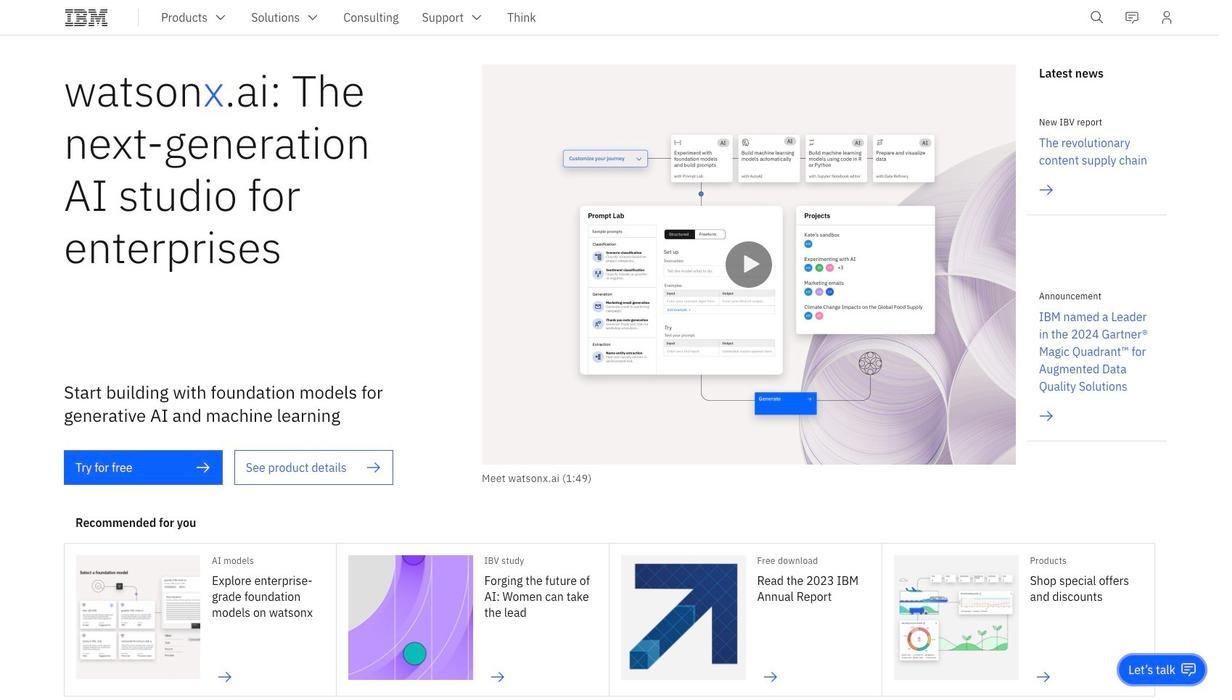 Task type: describe. For each thing, give the bounding box(es) containing it.
let's talk element
[[1129, 663, 1176, 678]]



